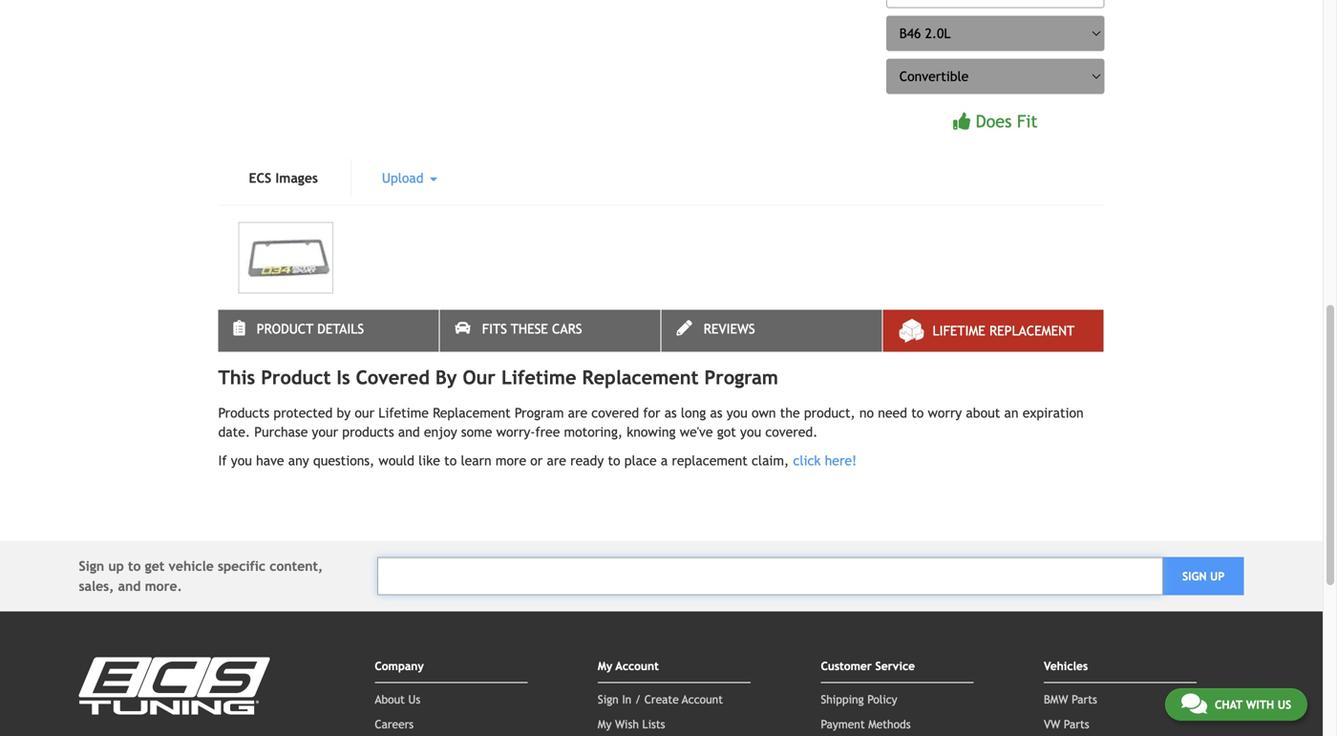 Task type: vqa. For each thing, say whether or not it's contained in the screenshot.
$4.00
no



Task type: locate. For each thing, give the bounding box(es) containing it.
would
[[379, 453, 414, 468]]

1 horizontal spatial program
[[704, 366, 778, 389]]

details
[[317, 321, 364, 337]]

in
[[622, 693, 632, 706]]

knowing
[[627, 424, 676, 440]]

you down own
[[740, 424, 761, 440]]

sign
[[79, 559, 104, 574], [1182, 570, 1207, 583], [598, 693, 619, 706]]

0 vertical spatial you
[[727, 405, 748, 421]]

0 vertical spatial account
[[616, 659, 659, 673]]

about
[[375, 693, 405, 706]]

lifetime up worry
[[933, 323, 985, 339]]

parts right vw
[[1064, 718, 1089, 731]]

sign up button
[[1163, 557, 1244, 595]]

1 vertical spatial replacement
[[582, 366, 699, 389]]

sign for sign up
[[1182, 570, 1207, 583]]

our
[[463, 366, 496, 389]]

you right if
[[231, 453, 252, 468]]

the
[[780, 405, 800, 421]]

1 horizontal spatial up
[[1210, 570, 1225, 583]]

us right the about
[[408, 693, 420, 706]]

0 horizontal spatial as
[[664, 405, 677, 421]]

2 horizontal spatial replacement
[[989, 323, 1075, 339]]

bmw parts link
[[1044, 693, 1097, 706]]

1 horizontal spatial and
[[398, 424, 420, 440]]

replacement
[[672, 453, 748, 468]]

us right with
[[1278, 698, 1291, 712]]

does fit
[[976, 111, 1038, 132]]

policy
[[867, 693, 897, 706]]

program up own
[[704, 366, 778, 389]]

ecs tuning image
[[79, 658, 270, 715]]

and inside sign up to get vehicle specific content, sales, and more.
[[118, 579, 141, 594]]

ecs
[[249, 170, 271, 186]]

up inside sign up to get vehicle specific content, sales, and more.
[[108, 559, 124, 574]]

0 horizontal spatial replacement
[[433, 405, 511, 421]]

shipping
[[821, 693, 864, 706]]

need
[[878, 405, 907, 421]]

parts for bmw parts
[[1072, 693, 1097, 706]]

1 my from the top
[[598, 659, 612, 673]]

our
[[355, 405, 374, 421]]

sign in / create account link
[[598, 693, 723, 706]]

1 horizontal spatial account
[[682, 693, 723, 706]]

0 vertical spatial and
[[398, 424, 420, 440]]

an
[[1004, 405, 1019, 421]]

up
[[108, 559, 124, 574], [1210, 570, 1225, 583]]

0 vertical spatial replacement
[[989, 323, 1075, 339]]

fits
[[482, 321, 507, 337]]

products
[[218, 405, 270, 421]]

payment methods
[[821, 718, 911, 731]]

1 horizontal spatial us
[[1278, 698, 1291, 712]]

vw
[[1044, 718, 1060, 731]]

0 horizontal spatial up
[[108, 559, 124, 574]]

reviews
[[704, 321, 755, 337]]

2 vertical spatial lifetime
[[378, 405, 429, 421]]

are
[[568, 405, 587, 421], [547, 453, 566, 468]]

to inside sign up to get vehicle specific content, sales, and more.
[[128, 559, 141, 574]]

my wish lists link
[[598, 718, 665, 731]]

my up my wish lists link
[[598, 659, 612, 673]]

you
[[727, 405, 748, 421], [740, 424, 761, 440], [231, 453, 252, 468]]

0 horizontal spatial lifetime
[[378, 405, 429, 421]]

1 horizontal spatial are
[[568, 405, 587, 421]]

0 vertical spatial are
[[568, 405, 587, 421]]

more.
[[145, 579, 182, 594]]

0 horizontal spatial and
[[118, 579, 141, 594]]

my left "wish"
[[598, 718, 612, 731]]

my for my account
[[598, 659, 612, 673]]

parts right bmw
[[1072, 693, 1097, 706]]

get
[[145, 559, 165, 574]]

careers
[[375, 718, 414, 731]]

content,
[[270, 559, 323, 574]]

ecs images
[[249, 170, 318, 186]]

got
[[717, 424, 736, 440]]

create
[[644, 693, 679, 706]]

ready
[[570, 453, 604, 468]]

account right create
[[682, 693, 723, 706]]

to right the need
[[911, 405, 924, 421]]

place
[[624, 453, 657, 468]]

reviews link
[[661, 310, 882, 352]]

claim,
[[752, 453, 789, 468]]

1 vertical spatial my
[[598, 718, 612, 731]]

about
[[966, 405, 1000, 421]]

sign inside sign up to get vehicle specific content, sales, and more.
[[79, 559, 104, 574]]

replacement up an
[[989, 323, 1075, 339]]

0 horizontal spatial program
[[515, 405, 564, 421]]

Email email field
[[377, 557, 1163, 595]]

and right the sales,
[[118, 579, 141, 594]]

own
[[752, 405, 776, 421]]

protected
[[274, 405, 333, 421]]

program up free
[[515, 405, 564, 421]]

1 vertical spatial are
[[547, 453, 566, 468]]

and inside products protected by our lifetime replacement program are covered for as long as you own the product, no need to worry about an expiration date. purchase your products and enjoy some worry-free motoring, knowing we've got you covered.
[[398, 424, 420, 440]]

lifetime down the fits these cars "link"
[[501, 366, 576, 389]]

specific
[[218, 559, 266, 574]]

1 vertical spatial and
[[118, 579, 141, 594]]

as right for
[[664, 405, 677, 421]]

and up would
[[398, 424, 420, 440]]

product left details
[[257, 321, 313, 337]]

up inside button
[[1210, 570, 1225, 583]]

0 horizontal spatial sign
[[79, 559, 104, 574]]

to left place
[[608, 453, 620, 468]]

replacement up for
[[582, 366, 699, 389]]

we've
[[680, 424, 713, 440]]

vehicle
[[169, 559, 214, 574]]

thumbs up image
[[953, 113, 971, 130]]

1 horizontal spatial as
[[710, 405, 723, 421]]

2 horizontal spatial sign
[[1182, 570, 1207, 583]]

any
[[288, 453, 309, 468]]

2 my from the top
[[598, 718, 612, 731]]

some
[[461, 424, 492, 440]]

1 vertical spatial lifetime
[[501, 366, 576, 389]]

bmw
[[1044, 693, 1068, 706]]

no
[[859, 405, 874, 421]]

1 horizontal spatial replacement
[[582, 366, 699, 389]]

customer service
[[821, 659, 915, 673]]

are up motoring,
[[568, 405, 587, 421]]

0 horizontal spatial are
[[547, 453, 566, 468]]

account up /
[[616, 659, 659, 673]]

chat
[[1215, 698, 1243, 712]]

vw parts
[[1044, 718, 1089, 731]]

careers link
[[375, 718, 414, 731]]

product
[[257, 321, 313, 337], [261, 366, 331, 389]]

sign up
[[1182, 570, 1225, 583]]

about us link
[[375, 693, 420, 706]]

1 vertical spatial product
[[261, 366, 331, 389]]

as
[[664, 405, 677, 421], [710, 405, 723, 421]]

0 vertical spatial lifetime
[[933, 323, 985, 339]]

learn
[[461, 453, 492, 468]]

as up got
[[710, 405, 723, 421]]

sign inside sign up button
[[1182, 570, 1207, 583]]

0 vertical spatial my
[[598, 659, 612, 673]]

replacement up some
[[433, 405, 511, 421]]

fits these cars link
[[440, 310, 660, 352]]

lifetime down covered
[[378, 405, 429, 421]]

are right or
[[547, 453, 566, 468]]

have
[[256, 453, 284, 468]]

parts for vw parts
[[1064, 718, 1089, 731]]

my account
[[598, 659, 659, 673]]

1 vertical spatial program
[[515, 405, 564, 421]]

product up the protected
[[261, 366, 331, 389]]

2 horizontal spatial lifetime
[[933, 323, 985, 339]]

comments image
[[1181, 692, 1207, 715]]

to
[[911, 405, 924, 421], [444, 453, 457, 468], [608, 453, 620, 468], [128, 559, 141, 574]]

upload button
[[351, 159, 468, 197]]

replacement
[[989, 323, 1075, 339], [582, 366, 699, 389], [433, 405, 511, 421]]

covered.
[[765, 424, 818, 440]]

a
[[661, 453, 668, 468]]

1 horizontal spatial sign
[[598, 693, 619, 706]]

to left "get"
[[128, 559, 141, 574]]

2 vertical spatial replacement
[[433, 405, 511, 421]]

your
[[312, 424, 338, 440]]

1 vertical spatial parts
[[1064, 718, 1089, 731]]

es#4020124 - 034-a03-0000 - 034 motorsport license plate frame  - fear no more, drive with ease and confidence with the 034motorsport license plate frame! - 034motorsport - audi bmw volkswagen mercedes benz mini porsche image
[[238, 222, 333, 294]]

0 vertical spatial parts
[[1072, 693, 1097, 706]]

up for sign up to get vehicle specific content, sales, and more.
[[108, 559, 124, 574]]

you up got
[[727, 405, 748, 421]]



Task type: describe. For each thing, give the bounding box(es) containing it.
like
[[418, 453, 440, 468]]

1 vertical spatial you
[[740, 424, 761, 440]]

sign for sign up to get vehicle specific content, sales, and more.
[[79, 559, 104, 574]]

more
[[496, 453, 526, 468]]

up for sign up
[[1210, 570, 1225, 583]]

about us
[[375, 693, 420, 706]]

company
[[375, 659, 424, 673]]

questions,
[[313, 453, 375, 468]]

replacement inside the lifetime replacement link
[[989, 323, 1075, 339]]

ecs images link
[[218, 159, 349, 197]]

products
[[342, 424, 394, 440]]

covered
[[591, 405, 639, 421]]

sign in / create account
[[598, 693, 723, 706]]

is
[[337, 366, 350, 389]]

images
[[275, 170, 318, 186]]

if
[[218, 453, 227, 468]]

purchase
[[254, 424, 308, 440]]

upload
[[382, 170, 428, 186]]

lifetime replacement
[[933, 323, 1075, 339]]

my wish lists
[[598, 718, 665, 731]]

sales,
[[79, 579, 114, 594]]

by
[[435, 366, 457, 389]]

products protected by our lifetime replacement program are covered for as long as you own the product, no need to worry about an expiration date. purchase your products and enjoy some worry-free motoring, knowing we've got you covered.
[[218, 405, 1084, 440]]

customer
[[821, 659, 872, 673]]

here!
[[825, 453, 857, 468]]

by
[[337, 405, 351, 421]]

1 vertical spatial account
[[682, 693, 723, 706]]

2 vertical spatial you
[[231, 453, 252, 468]]

program inside products protected by our lifetime replacement program are covered for as long as you own the product, no need to worry about an expiration date. purchase your products and enjoy some worry-free motoring, knowing we've got you covered.
[[515, 405, 564, 421]]

/
[[635, 693, 641, 706]]

product,
[[804, 405, 855, 421]]

0 horizontal spatial account
[[616, 659, 659, 673]]

or
[[530, 453, 543, 468]]

vw parts link
[[1044, 718, 1089, 731]]

this
[[218, 366, 255, 389]]

covered
[[356, 366, 430, 389]]

my for my wish lists
[[598, 718, 612, 731]]

are inside products protected by our lifetime replacement program are covered for as long as you own the product, no need to worry about an expiration date. purchase your products and enjoy some worry-free motoring, knowing we've got you covered.
[[568, 405, 587, 421]]

fit
[[1017, 111, 1038, 132]]

payment methods link
[[821, 718, 911, 731]]

methods
[[868, 718, 911, 731]]

lists
[[642, 718, 665, 731]]

shipping policy
[[821, 693, 897, 706]]

chat with us
[[1215, 698, 1291, 712]]

lifetime replacement link
[[883, 310, 1104, 352]]

bmw parts
[[1044, 693, 1097, 706]]

sign up to get vehicle specific content, sales, and more.
[[79, 559, 323, 594]]

0 vertical spatial program
[[704, 366, 778, 389]]

to right like
[[444, 453, 457, 468]]

chat with us link
[[1165, 689, 1308, 721]]

if you have any questions, would like to learn more or are ready to place a replacement claim, click here!
[[218, 453, 857, 468]]

with
[[1246, 698, 1274, 712]]

these
[[511, 321, 548, 337]]

0 horizontal spatial us
[[408, 693, 420, 706]]

enjoy
[[424, 424, 457, 440]]

shipping policy link
[[821, 693, 897, 706]]

service
[[875, 659, 915, 673]]

free
[[535, 424, 560, 440]]

1 horizontal spatial lifetime
[[501, 366, 576, 389]]

0 vertical spatial product
[[257, 321, 313, 337]]

this product is covered by our lifetime replacement program
[[218, 366, 778, 389]]

date.
[[218, 424, 250, 440]]

to inside products protected by our lifetime replacement program are covered for as long as you own the product, no need to worry about an expiration date. purchase your products and enjoy some worry-free motoring, knowing we've got you covered.
[[911, 405, 924, 421]]

replacement inside products protected by our lifetime replacement program are covered for as long as you own the product, no need to worry about an expiration date. purchase your products and enjoy some worry-free motoring, knowing we've got you covered.
[[433, 405, 511, 421]]

1 as from the left
[[664, 405, 677, 421]]

sign for sign in / create account
[[598, 693, 619, 706]]

motoring,
[[564, 424, 623, 440]]

product details
[[257, 321, 364, 337]]

worry-
[[496, 424, 535, 440]]

lifetime inside products protected by our lifetime replacement program are covered for as long as you own the product, no need to worry about an expiration date. purchase your products and enjoy some worry-free motoring, knowing we've got you covered.
[[378, 405, 429, 421]]

cars
[[552, 321, 582, 337]]

for
[[643, 405, 660, 421]]

click
[[793, 453, 821, 468]]

long
[[681, 405, 706, 421]]

2 as from the left
[[710, 405, 723, 421]]

worry
[[928, 405, 962, 421]]



